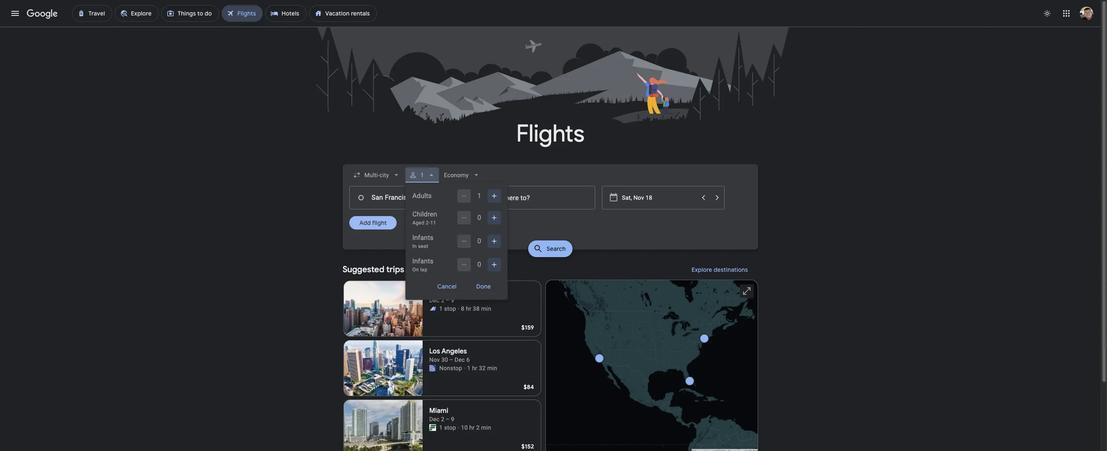 Task type: locate. For each thing, give the bounding box(es) containing it.
2 2 – 9 from the top
[[441, 416, 455, 423]]

adults
[[413, 192, 432, 200]]

6
[[467, 357, 470, 363]]

84 US dollars text field
[[524, 383, 534, 391]]

0 for infants in seat
[[478, 237, 482, 245]]

 image
[[464, 364, 466, 373], [458, 424, 460, 432]]

stop left 8
[[444, 306, 456, 312]]

min
[[481, 306, 491, 312], [487, 365, 498, 372], [481, 425, 491, 431]]

infants
[[413, 234, 434, 242], [413, 257, 434, 265]]

1 vertical spatial 2 – 9
[[441, 416, 455, 423]]

1 vertical spatial 0
[[478, 237, 482, 245]]

2 vertical spatial 0
[[478, 261, 482, 269]]

destinations
[[714, 266, 749, 274]]

1 vertical spatial infants
[[413, 257, 434, 265]]

$84
[[524, 383, 534, 391]]

new york dec 2 – 9
[[429, 288, 459, 304]]

0 vertical spatial 0
[[478, 214, 482, 222]]

hr
[[466, 306, 472, 312], [472, 365, 478, 372], [470, 425, 475, 431]]

1 vertical spatial 1 stop
[[440, 425, 456, 431]]

min right 32
[[487, 365, 498, 372]]

2 stop from the top
[[444, 425, 456, 431]]

min right 38
[[481, 306, 491, 312]]

min for miami
[[481, 425, 491, 431]]

san
[[427, 264, 441, 275]]

dec
[[429, 297, 440, 304], [429, 416, 440, 423]]

1
[[421, 172, 424, 179], [478, 192, 482, 200], [440, 306, 443, 312], [467, 365, 471, 372], [440, 425, 443, 431]]

1 vertical spatial stop
[[444, 425, 456, 431]]

1 stop for york
[[440, 306, 456, 312]]

 image
[[458, 305, 460, 313]]

min right 2
[[481, 425, 491, 431]]

children
[[413, 210, 437, 218]]

1 stop
[[440, 306, 456, 312], [440, 425, 456, 431]]

0 vertical spatial 2 – 9
[[441, 297, 455, 304]]

1 stop down miami dec 2 – 9
[[440, 425, 456, 431]]

0 for infants on lap
[[478, 261, 482, 269]]

2 vertical spatial min
[[481, 425, 491, 431]]

2 – 9 down york
[[441, 297, 455, 304]]

0
[[478, 214, 482, 222], [478, 237, 482, 245], [478, 261, 482, 269]]

0 vertical spatial 1 stop
[[440, 306, 456, 312]]

infants up seat
[[413, 234, 434, 242]]

1 vertical spatial  image
[[458, 424, 460, 432]]

2 1 stop from the top
[[440, 425, 456, 431]]

2 0 from the top
[[478, 237, 482, 245]]

0 vertical spatial dec
[[429, 297, 440, 304]]

1 1 stop from the top
[[440, 306, 456, 312]]

8
[[461, 306, 465, 312]]

york
[[445, 288, 459, 296]]

2 dec from the top
[[429, 416, 440, 423]]

$159
[[522, 324, 534, 332]]

 image for miami
[[458, 424, 460, 432]]

0 vertical spatial infants
[[413, 234, 434, 242]]

stop left 10
[[444, 425, 456, 431]]

1 stop down new york dec 2 – 9
[[440, 306, 456, 312]]

1 horizontal spatial  image
[[464, 364, 466, 373]]

number of passengers dialog
[[406, 183, 508, 300]]

0 horizontal spatial  image
[[458, 424, 460, 432]]

trips
[[386, 264, 404, 275]]

1 stop from the top
[[444, 306, 456, 312]]

angeles
[[442, 347, 467, 356]]

1 2 – 9 from the top
[[441, 297, 455, 304]]

3 0 from the top
[[478, 261, 482, 269]]

infants up "lap"
[[413, 257, 434, 265]]

1 vertical spatial dec
[[429, 416, 440, 423]]

0 for children aged 2-11
[[478, 214, 482, 222]]

1 dec from the top
[[429, 297, 440, 304]]

2 vertical spatial hr
[[470, 425, 475, 431]]

stop for york
[[444, 306, 456, 312]]

dec up the frontier image
[[429, 416, 440, 423]]

 image right nonstop at left
[[464, 364, 466, 373]]

2 – 9 down miami
[[441, 416, 455, 423]]

0 vertical spatial stop
[[444, 306, 456, 312]]

new
[[429, 288, 444, 296]]

1 vertical spatial min
[[487, 365, 498, 372]]

8 hr 38 min
[[461, 306, 491, 312]]

main menu image
[[10, 8, 20, 18]]

hr for los angeles
[[472, 365, 478, 372]]

los angeles nov 30 – dec 6
[[429, 347, 470, 363]]

dec up frontier and spirit icon at the left
[[429, 297, 440, 304]]

None field
[[350, 168, 404, 183], [441, 168, 484, 183], [350, 168, 404, 183], [441, 168, 484, 183]]

2 infants from the top
[[413, 257, 434, 265]]

1 0 from the top
[[478, 214, 482, 222]]

miami dec 2 – 9
[[429, 407, 455, 423]]

1 stop for dec
[[440, 425, 456, 431]]

hr left 2
[[470, 425, 475, 431]]

search
[[547, 245, 566, 253]]

0 vertical spatial  image
[[464, 364, 466, 373]]

hr left 32
[[472, 365, 478, 372]]

1 infants from the top
[[413, 234, 434, 242]]

stop
[[444, 306, 456, 312], [444, 425, 456, 431]]

0 vertical spatial min
[[481, 306, 491, 312]]

32
[[479, 365, 486, 372]]

from
[[406, 264, 425, 275]]

hr for new york
[[466, 306, 472, 312]]

1 vertical spatial hr
[[472, 365, 478, 372]]

frontier and spirit image
[[429, 306, 436, 312]]

0 vertical spatial hr
[[466, 306, 472, 312]]

 image left 10
[[458, 424, 460, 432]]

hr for miami
[[470, 425, 475, 431]]

2 – 9
[[441, 297, 455, 304], [441, 416, 455, 423]]

suggested
[[343, 264, 385, 275]]

hr right 8
[[466, 306, 472, 312]]

nonstop
[[440, 365, 462, 372]]



Task type: describe. For each thing, give the bounding box(es) containing it.
aged
[[413, 220, 425, 226]]

francisco
[[443, 264, 481, 275]]

infants on lap
[[413, 257, 434, 273]]

11
[[431, 220, 436, 226]]

stop for dec
[[444, 425, 456, 431]]

dec inside miami dec 2 – 9
[[429, 416, 440, 423]]

infants in seat
[[413, 234, 434, 249]]

Departure text field
[[622, 187, 697, 209]]

2
[[476, 425, 480, 431]]

done button
[[467, 280, 501, 293]]

2 – 9 inside miami dec 2 – 9
[[441, 416, 455, 423]]

30 – dec
[[442, 357, 465, 363]]

united image
[[429, 365, 436, 372]]

min for new york
[[481, 306, 491, 312]]

infants for infants on lap
[[413, 257, 434, 265]]

miami
[[429, 407, 449, 415]]

2 – 9 inside new york dec 2 – 9
[[441, 297, 455, 304]]

Where to? text field
[[474, 186, 595, 210]]

1 button
[[406, 165, 439, 185]]

10
[[461, 425, 468, 431]]

explore
[[692, 266, 713, 274]]

Flight search field
[[336, 164, 765, 300]]

38
[[473, 306, 480, 312]]

$152
[[522, 443, 534, 451]]

159 US dollars text field
[[522, 324, 534, 332]]

cancel
[[437, 283, 457, 290]]

152 US dollars text field
[[522, 443, 534, 451]]

flights
[[517, 119, 585, 149]]

infants for infants in seat
[[413, 234, 434, 242]]

search button
[[529, 241, 573, 257]]

flight
[[372, 219, 387, 227]]

on
[[413, 267, 419, 273]]

10 hr 2 min
[[461, 425, 491, 431]]

nov
[[429, 357, 440, 363]]

1 hr 32 min
[[467, 365, 498, 372]]

done
[[477, 283, 491, 290]]

suggested trips from san francisco
[[343, 264, 481, 275]]

frontier image
[[429, 425, 436, 431]]

 image for los angeles
[[464, 364, 466, 373]]

lap
[[420, 267, 428, 273]]

2-
[[426, 220, 431, 226]]

los
[[429, 347, 440, 356]]

min for los angeles
[[487, 365, 498, 372]]

explore destinations button
[[682, 260, 759, 280]]

children aged 2-11
[[413, 210, 437, 226]]

dec inside new york dec 2 – 9
[[429, 297, 440, 304]]

add flight button
[[350, 216, 397, 230]]

explore destinations
[[692, 266, 749, 274]]

suggested trips from san francisco region
[[343, 260, 759, 451]]

seat
[[418, 244, 428, 249]]

cancel button
[[427, 280, 467, 293]]

 image inside suggested trips from san francisco region
[[458, 305, 460, 313]]

1 inside "popup button"
[[421, 172, 424, 179]]

1 inside number of passengers dialog
[[478, 192, 482, 200]]

add
[[360, 219, 371, 227]]

add flight
[[360, 219, 387, 227]]

change appearance image
[[1038, 3, 1058, 23]]

in
[[413, 244, 417, 249]]



Task type: vqa. For each thing, say whether or not it's contained in the screenshot.


